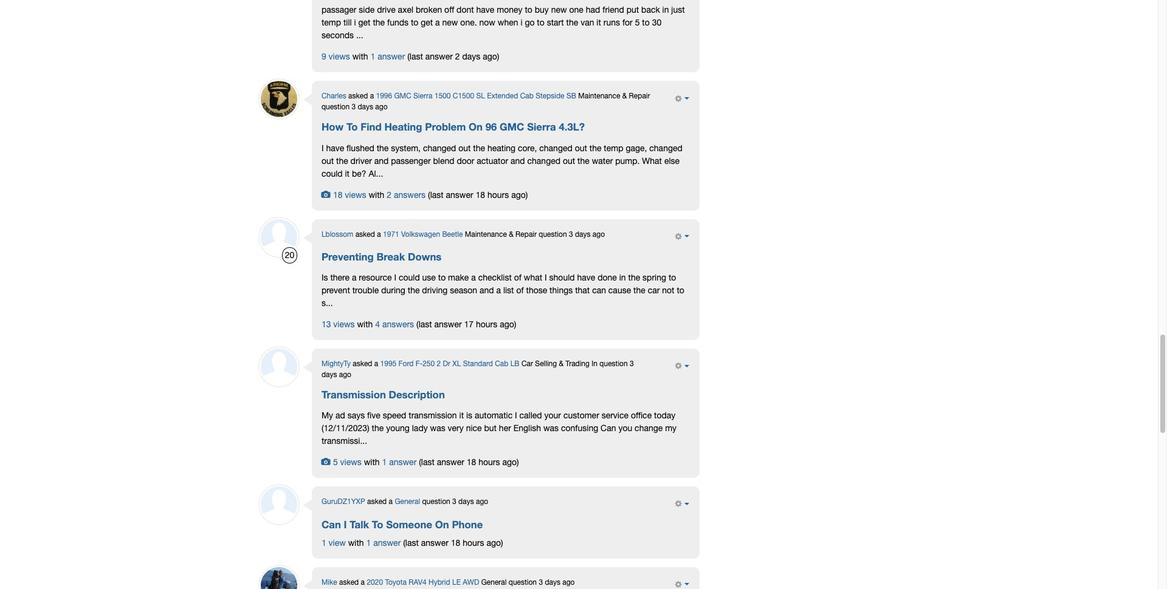 Task type: locate. For each thing, give the bounding box(es) containing it.
0 horizontal spatial in
[[619, 273, 626, 283]]

views right 13
[[333, 320, 355, 330]]

0 horizontal spatial repair
[[516, 230, 537, 239]]

money
[[497, 5, 523, 15]]

of
[[514, 273, 522, 283], [516, 286, 524, 296]]

2 get from the left
[[421, 18, 433, 28]]

1 horizontal spatial can
[[601, 424, 616, 434]]

1 view with 1 answer (last answer 18 hours ago)
[[322, 538, 503, 548]]

0 vertical spatial to
[[346, 121, 358, 133]]

a left general link
[[389, 498, 393, 507]]

a down broken at the top of page
[[435, 18, 440, 28]]

question right awd
[[509, 579, 537, 587]]

0 vertical spatial can
[[601, 424, 616, 434]]

with
[[352, 52, 368, 62], [369, 190, 384, 200], [357, 320, 373, 330], [364, 458, 380, 468], [348, 538, 364, 548]]

ad
[[336, 411, 345, 421]]

and up al... at the top
[[374, 156, 389, 166]]

heating
[[488, 143, 516, 153]]

1 vertical spatial sierra
[[527, 121, 556, 133]]

18 down actuator
[[476, 190, 485, 200]]

on left 96
[[469, 121, 483, 133]]

gurudz1yxp
[[322, 498, 365, 507]]

question inside maintenance & repair question             3 days ago
[[322, 103, 350, 112]]

2 vertical spatial 2
[[437, 360, 441, 369]]

1 horizontal spatial i
[[521, 18, 523, 28]]

1 horizontal spatial to
[[372, 519, 383, 531]]

the down one
[[566, 18, 578, 28]]

1 vertical spatial 5
[[333, 458, 338, 468]]

it
[[597, 18, 601, 28], [345, 169, 350, 179], [459, 411, 464, 421]]

axel
[[398, 5, 413, 15]]

cab left the stepside
[[520, 92, 534, 101]]

a left '1971'
[[377, 230, 381, 239]]

awd
[[463, 579, 479, 587]]

changed up else
[[649, 143, 683, 153]]

put
[[627, 5, 639, 15]]

0 vertical spatial temp
[[322, 18, 341, 28]]

is
[[466, 411, 472, 421]]

1 horizontal spatial 2
[[437, 360, 441, 369]]

else
[[664, 156, 680, 166]]

maintenance right sb
[[578, 92, 620, 101]]

get
[[358, 18, 371, 28], [421, 18, 433, 28]]

in up 'cause'
[[619, 273, 626, 283]]

0 vertical spatial cab
[[520, 92, 534, 101]]

on left phone
[[435, 519, 449, 531]]

0 horizontal spatial was
[[430, 424, 445, 434]]

(last for (last answer 18 hours ago)
[[403, 538, 419, 548]]

1 horizontal spatial in
[[662, 5, 669, 15]]

view
[[329, 538, 346, 548]]

1 horizontal spatial &
[[559, 360, 564, 369]]

confusing
[[561, 424, 598, 434]]

i left 'called'
[[515, 411, 517, 421]]

can up '1 view' link at the bottom left
[[322, 519, 341, 531]]

asked left '1971'
[[355, 230, 375, 239]]

i left talk
[[344, 519, 347, 531]]

1 vertical spatial gmc
[[500, 121, 524, 133]]

1 horizontal spatial gmc
[[500, 121, 524, 133]]

0 horizontal spatial sierra
[[413, 92, 432, 101]]

i
[[322, 143, 324, 153], [394, 273, 396, 283], [545, 273, 547, 283], [515, 411, 517, 421], [344, 519, 347, 531]]

was down your at the left of the page
[[544, 424, 559, 434]]

1 answer link
[[371, 52, 405, 62], [382, 458, 417, 468], [366, 538, 401, 548]]

driving
[[422, 286, 448, 296]]

ago) for (last answer 17 hours ago)
[[500, 320, 516, 330]]

20
[[285, 251, 294, 260]]

and inside is there a resource i could use to make a checklist of what i should  have done  in the spring to prevent trouble during the driving season and a list of those  things that can  cause the car not to s...
[[480, 286, 494, 296]]

1 vertical spatial can
[[322, 519, 341, 531]]

1 get from the left
[[358, 18, 371, 28]]

gurudz1yxp link
[[322, 498, 365, 507]]

1 vertical spatial on
[[435, 519, 449, 531]]

1 horizontal spatial get
[[421, 18, 433, 28]]

1 horizontal spatial and
[[480, 286, 494, 296]]

answer down someone
[[421, 538, 449, 548]]

2 vertical spatial &
[[559, 360, 564, 369]]

0 vertical spatial on
[[469, 121, 483, 133]]

1 i from the left
[[354, 18, 356, 28]]

0 vertical spatial 2
[[455, 52, 460, 62]]

out
[[459, 143, 471, 153], [575, 143, 587, 153], [322, 156, 334, 166], [563, 156, 575, 166]]

was down transmission
[[430, 424, 445, 434]]

i right what
[[545, 273, 547, 283]]

1 horizontal spatial temp
[[604, 143, 623, 153]]

gmc right 96
[[500, 121, 524, 133]]

0 horizontal spatial can
[[322, 519, 341, 531]]

to up not
[[669, 273, 676, 283]]

0 horizontal spatial get
[[358, 18, 371, 28]]

2 right 18 views
[[387, 190, 392, 200]]

young
[[386, 424, 410, 434]]

1 vertical spatial repair
[[516, 230, 537, 239]]

2 horizontal spatial &
[[622, 92, 627, 101]]

hours
[[488, 190, 509, 200], [476, 320, 497, 330], [479, 458, 500, 468], [463, 538, 484, 548]]

0 vertical spatial 5
[[635, 18, 640, 28]]

& inside car selling & trading in             question             3 days ago
[[559, 360, 564, 369]]

temp inside passager side drive axel broken off dont have money to buy new one had friend  put back in just temp till i get the funds to get a new one. now when i go to start  the van it runs for 5 to 30 seconds ...
[[322, 18, 341, 28]]

& right 'selling'
[[559, 360, 564, 369]]

hours down i have flushed the system, changed out the heating core, changed out the temp  gage, changed out the driver and passenger blend door actuator and changed  out the water pump. what else could it be? al...
[[488, 190, 509, 200]]

gmc right 1996
[[394, 92, 411, 101]]

1 vertical spatial temp
[[604, 143, 623, 153]]

i left go
[[521, 18, 523, 28]]

(last down someone
[[403, 538, 419, 548]]

0 vertical spatial could
[[322, 169, 343, 179]]

0 vertical spatial in
[[662, 5, 669, 15]]

could inside i have flushed the system, changed out the heating core, changed out the temp  gage, changed out the driver and passenger blend door actuator and changed  out the water pump. what else could it be? al...
[[322, 169, 343, 179]]

but
[[484, 424, 497, 434]]

1 horizontal spatial it
[[459, 411, 464, 421]]

views for 5
[[340, 458, 362, 468]]

in for the
[[619, 273, 626, 283]]

a
[[435, 18, 440, 28], [370, 92, 374, 101], [377, 230, 381, 239], [352, 273, 357, 283], [471, 273, 476, 283], [496, 286, 501, 296], [374, 360, 378, 369], [389, 498, 393, 507], [361, 579, 365, 587]]

flushed
[[347, 143, 374, 153]]

it inside i have flushed the system, changed out the heating core, changed out the temp  gage, changed out the driver and passenger blend door actuator and changed  out the water pump. what else could it be? al...
[[345, 169, 350, 179]]

views down be?
[[345, 190, 366, 200]]

out down 4.3l?
[[575, 143, 587, 153]]

1 vertical spatial 1 answer link
[[382, 458, 417, 468]]

now
[[479, 18, 495, 28]]

1 horizontal spatial sierra
[[527, 121, 556, 133]]

not
[[662, 286, 675, 296]]

season
[[450, 286, 477, 296]]

is
[[322, 273, 328, 283]]

the left "water"
[[578, 156, 590, 166]]

asked right the charles link on the top
[[348, 92, 368, 101]]

it right the van
[[597, 18, 601, 28]]

with 2 answers (last answer 18 hours ago)
[[369, 190, 528, 200]]

to right not
[[677, 286, 684, 296]]

to down the axel in the left of the page
[[411, 18, 419, 28]]

a left 1996
[[370, 92, 374, 101]]

asked left 1995
[[353, 360, 372, 369]]

2020
[[367, 579, 383, 587]]

on inside 'link'
[[435, 519, 449, 531]]

a right there
[[352, 273, 357, 283]]

my
[[322, 411, 333, 421]]

0 vertical spatial repair
[[629, 92, 650, 101]]

0 vertical spatial &
[[622, 92, 627, 101]]

have inside passager side drive axel broken off dont have money to buy new one had friend  put back in just temp till i get the funds to get a new one. now when i go to start  the van it runs for 5 to 30 seconds ...
[[476, 5, 495, 15]]

18 down phone
[[451, 538, 460, 548]]

could left use
[[399, 273, 420, 283]]

0 horizontal spatial could
[[322, 169, 343, 179]]

question down charles
[[322, 103, 350, 112]]

talk
[[350, 519, 369, 531]]

1 down young
[[382, 458, 387, 468]]

can
[[601, 424, 616, 434], [322, 519, 341, 531]]

done
[[598, 273, 617, 283]]

those
[[526, 286, 547, 296]]

in for just
[[662, 5, 669, 15]]

to left 30
[[642, 18, 650, 28]]

resource
[[359, 273, 392, 283]]

(last down lady
[[419, 458, 435, 468]]

1 horizontal spatial have
[[476, 5, 495, 15]]

5
[[635, 18, 640, 28], [333, 458, 338, 468]]

trouble
[[352, 286, 379, 296]]

it inside my ad says five speed transmission it is automatic   i called your customer service office today (12/11/2023) the young lady was  very nice but her english was confusing   can you change my transmissi...
[[459, 411, 464, 421]]

can down service on the bottom right of page
[[601, 424, 616, 434]]

my
[[665, 424, 677, 434]]

sb
[[567, 92, 576, 101]]

0 horizontal spatial new
[[442, 18, 458, 28]]

1 horizontal spatial 5
[[635, 18, 640, 28]]

2 vertical spatial 1 answer link
[[366, 538, 401, 548]]

0 vertical spatial it
[[597, 18, 601, 28]]

1 answer link for view
[[366, 538, 401, 548]]

1 horizontal spatial was
[[544, 424, 559, 434]]

0 horizontal spatial gmc
[[394, 92, 411, 101]]

i right till
[[354, 18, 356, 28]]

out left "water"
[[563, 156, 575, 166]]

asked for break
[[355, 230, 375, 239]]

1 horizontal spatial new
[[551, 5, 567, 15]]

0 horizontal spatial to
[[346, 121, 358, 133]]

list
[[503, 286, 514, 296]]

1 vertical spatial maintenance
[[465, 230, 507, 239]]

0 horizontal spatial on
[[435, 519, 449, 531]]

with for 9 views
[[352, 52, 368, 62]]

0 horizontal spatial 2
[[387, 190, 392, 200]]

asked for i
[[367, 498, 387, 507]]

0 horizontal spatial &
[[509, 230, 514, 239]]

1 was from the left
[[430, 424, 445, 434]]

what
[[524, 273, 542, 283]]

of right list
[[516, 286, 524, 296]]

sierra left 1500 at the top left of page
[[413, 92, 432, 101]]

1 vertical spatial to
[[372, 519, 383, 531]]

new down off
[[442, 18, 458, 28]]

3 inside car selling & trading in             question             3 days ago
[[630, 360, 634, 369]]

1995 ford f-250 2 dr xl standard cab lb link
[[380, 360, 520, 369]]

mightyty
[[322, 360, 351, 369]]

2 vertical spatial it
[[459, 411, 464, 421]]

question right general link
[[422, 498, 450, 507]]

general
[[395, 498, 420, 507], [481, 579, 507, 587]]

new up the start
[[551, 5, 567, 15]]

2 horizontal spatial have
[[577, 273, 595, 283]]

asked for description
[[353, 360, 372, 369]]

3 inside maintenance & repair question             3 days ago
[[352, 103, 356, 112]]

0 vertical spatial answers
[[394, 190, 426, 200]]

0 horizontal spatial i
[[354, 18, 356, 28]]

0 horizontal spatial have
[[326, 143, 344, 153]]

1995
[[380, 360, 397, 369]]

0 horizontal spatial it
[[345, 169, 350, 179]]

the left the car
[[634, 286, 646, 296]]

the right "during"
[[408, 286, 420, 296]]

1 horizontal spatial could
[[399, 273, 420, 283]]

2 horizontal spatial it
[[597, 18, 601, 28]]

to left find at the left of the page
[[346, 121, 358, 133]]

18 down the nice
[[467, 458, 476, 468]]

2 vertical spatial have
[[577, 273, 595, 283]]

2 i from the left
[[521, 18, 523, 28]]

asked for to
[[348, 92, 368, 101]]

maintenance right beetle
[[465, 230, 507, 239]]

it left be?
[[345, 169, 350, 179]]

i
[[354, 18, 356, 28], [521, 18, 523, 28]]

charles asked a 1996 gmc sierra 1500 c1500 sl extended cab stepside sb
[[322, 92, 576, 101]]

core,
[[518, 143, 537, 153]]

in inside is there a resource i could use to make a checklist of what i should  have done  in the spring to prevent trouble during the driving season and a list of those  things that can  cause the car not to s...
[[619, 273, 626, 283]]

0 vertical spatial general
[[395, 498, 420, 507]]

1 vertical spatial could
[[399, 273, 420, 283]]

the down five on the left bottom of page
[[372, 424, 384, 434]]

a for toyota
[[361, 579, 365, 587]]

a right make
[[471, 273, 476, 283]]

lady
[[412, 424, 428, 434]]

1 horizontal spatial maintenance
[[578, 92, 620, 101]]

heating
[[384, 121, 422, 133]]

1 answer link down young
[[382, 458, 417, 468]]

0 vertical spatial 1 answer link
[[371, 52, 405, 62]]

question right in
[[600, 360, 628, 369]]

0 vertical spatial have
[[476, 5, 495, 15]]

a left 1995
[[374, 360, 378, 369]]

18 views
[[333, 190, 366, 200]]

5 inside passager side drive axel broken off dont have money to buy new one had friend  put back in just temp till i get the funds to get a new one. now when i go to start  the van it runs for 5 to 30 seconds ...
[[635, 18, 640, 28]]

in inside passager side drive axel broken off dont have money to buy new one had friend  put back in just temp till i get the funds to get a new one. now when i go to start  the van it runs for 5 to 30 seconds ...
[[662, 5, 669, 15]]

with for 13 views
[[357, 320, 373, 330]]

views down "transmissi..." on the bottom of page
[[340, 458, 362, 468]]

a left 2020
[[361, 579, 365, 587]]

service
[[602, 411, 629, 421]]

al...
[[369, 169, 383, 179]]

0 vertical spatial new
[[551, 5, 567, 15]]

get down side
[[358, 18, 371, 28]]

answers
[[394, 190, 426, 200], [382, 320, 414, 330]]

in left just
[[662, 5, 669, 15]]

2 left dr
[[437, 360, 441, 369]]

0 horizontal spatial maintenance
[[465, 230, 507, 239]]

0 horizontal spatial cab
[[495, 360, 508, 369]]

views for 18
[[345, 190, 366, 200]]

5 down "transmissi..." on the bottom of page
[[333, 458, 338, 468]]

1500
[[435, 92, 451, 101]]

asked up talk
[[367, 498, 387, 507]]

repair
[[629, 92, 650, 101], [516, 230, 537, 239]]

1 answer link down the funds
[[371, 52, 405, 62]]

1 vertical spatial have
[[326, 143, 344, 153]]

(last for (last answer 17 hours ago)
[[416, 320, 432, 330]]

1 horizontal spatial on
[[469, 121, 483, 133]]

(last down the funds
[[407, 52, 423, 62]]

days inside car selling & trading in             question             3 days ago
[[322, 371, 337, 379]]

1 vertical spatial general
[[481, 579, 507, 587]]

views for 9
[[329, 52, 350, 62]]

1 vertical spatial 2
[[387, 190, 392, 200]]

to
[[525, 5, 533, 15], [411, 18, 419, 28], [537, 18, 545, 28], [642, 18, 650, 28], [438, 273, 446, 283], [669, 273, 676, 283], [677, 286, 684, 296]]

the up actuator
[[473, 143, 485, 153]]

with down talk
[[348, 538, 364, 548]]

1 horizontal spatial repair
[[629, 92, 650, 101]]

& up the gage, on the right top
[[622, 92, 627, 101]]

1 vertical spatial in
[[619, 273, 626, 283]]

the inside my ad says five speed transmission it is automatic   i called your customer service office today (12/11/2023) the young lady was  very nice but her english was confusing   can you change my transmissi...
[[372, 424, 384, 434]]

le
[[452, 579, 461, 587]]

of left what
[[514, 273, 522, 283]]

cab
[[520, 92, 534, 101], [495, 360, 508, 369]]

2 horizontal spatial 2
[[455, 52, 460, 62]]

with left 4
[[357, 320, 373, 330]]

days inside maintenance & repair question             3 days ago
[[358, 103, 373, 112]]

& inside maintenance & repair question             3 days ago
[[622, 92, 627, 101]]

to right go
[[537, 18, 545, 28]]

ago inside car selling & trading in             question             3 days ago
[[339, 371, 351, 379]]

buy
[[535, 5, 549, 15]]

and down the checklist
[[480, 286, 494, 296]]

how to find heating problem on 96 gmc sierra 4.3l?
[[322, 121, 585, 133]]

1 horizontal spatial cab
[[520, 92, 534, 101]]

on
[[469, 121, 483, 133], [435, 519, 449, 531]]

1 answer link for 1
[[382, 458, 417, 468]]

f-
[[416, 360, 423, 369]]

0 horizontal spatial temp
[[322, 18, 341, 28]]

temp up "water"
[[604, 143, 623, 153]]

to right talk
[[372, 519, 383, 531]]

0 vertical spatial maintenance
[[578, 92, 620, 101]]

and down core,
[[511, 156, 525, 166]]

answer down young
[[389, 458, 417, 468]]

5 views
[[333, 458, 362, 468]]

general right awd
[[481, 579, 507, 587]]

actuator
[[477, 156, 508, 166]]

1 vertical spatial it
[[345, 169, 350, 179]]

dont
[[457, 5, 474, 15]]

(last right 4 answers link
[[416, 320, 432, 330]]

answers right 4
[[382, 320, 414, 330]]

have inside i have flushed the system, changed out the heating core, changed out the temp  gage, changed out the driver and passenger blend door actuator and changed  out the water pump. what else could it be? al...
[[326, 143, 344, 153]]

to right use
[[438, 273, 446, 283]]

0 horizontal spatial 5
[[333, 458, 338, 468]]

with down al... at the top
[[369, 190, 384, 200]]

1 vertical spatial &
[[509, 230, 514, 239]]

can inside my ad says five speed transmission it is automatic   i called your customer service office today (12/11/2023) the young lady was  very nice but her english was confusing   can you change my transmissi...
[[601, 424, 616, 434]]

rav4
[[409, 579, 427, 587]]

2 for 250
[[437, 360, 441, 369]]



Task type: vqa. For each thing, say whether or not it's contained in the screenshot.
views related to 9
yes



Task type: describe. For each thing, give the bounding box(es) containing it.
2 horizontal spatial and
[[511, 156, 525, 166]]

with right 5 views
[[364, 458, 380, 468]]

find
[[361, 121, 382, 133]]

i up "during"
[[394, 273, 396, 283]]

passager
[[322, 5, 357, 15]]

extended
[[487, 92, 518, 101]]

be?
[[352, 169, 366, 179]]

car
[[648, 286, 660, 296]]

0 vertical spatial of
[[514, 273, 522, 283]]

in
[[592, 360, 598, 369]]

(last for (last answer 2 days ago)
[[407, 52, 423, 62]]

a for gmc
[[370, 92, 374, 101]]

things
[[550, 286, 573, 296]]

13
[[322, 320, 331, 330]]

can
[[592, 286, 606, 296]]

just
[[671, 5, 685, 15]]

asked right the mike link
[[339, 579, 359, 587]]

for
[[622, 18, 633, 28]]

automatic
[[475, 411, 513, 421]]

1 vertical spatial new
[[442, 18, 458, 28]]

changed up blend
[[423, 143, 456, 153]]

stepside
[[536, 92, 565, 101]]

maintenance & repair question             3 days ago
[[322, 92, 650, 112]]

mike
[[322, 579, 337, 587]]

there
[[330, 273, 350, 283]]

1 down talk
[[366, 538, 371, 548]]

1971 volkswagen beetle link
[[383, 230, 463, 239]]

to inside 'link'
[[372, 519, 383, 531]]

the up "water"
[[590, 143, 602, 153]]

with for 1 view
[[348, 538, 364, 548]]

how
[[322, 121, 344, 133]]

1 horizontal spatial general
[[481, 579, 507, 587]]

one.
[[460, 18, 477, 28]]

s...
[[322, 299, 333, 308]]

sl
[[476, 92, 485, 101]]

a for question
[[389, 498, 393, 507]]

repair inside maintenance & repair question             3 days ago
[[629, 92, 650, 101]]

i have flushed the system, changed out the heating core, changed out the temp  gage, changed out the driver and passenger blend door actuator and changed  out the water pump. what else could it be? al...
[[322, 143, 683, 179]]

your
[[544, 411, 561, 421]]

go
[[525, 18, 535, 28]]

0 horizontal spatial and
[[374, 156, 389, 166]]

250
[[423, 360, 435, 369]]

have inside is there a resource i could use to make a checklist of what i should  have done  in the spring to prevent trouble during the driving season and a list of those  things that can  cause the car not to s...
[[577, 273, 595, 283]]

(last right 2 answers link
[[428, 190, 444, 200]]

4.3l?
[[559, 121, 585, 133]]

car
[[522, 360, 533, 369]]

a for i
[[352, 273, 357, 283]]

1 right 9 views "link"
[[371, 52, 375, 62]]

to up go
[[525, 5, 533, 15]]

it inside passager side drive axel broken off dont have money to buy new one had friend  put back in just temp till i get the funds to get a new one. now when i go to start  the van it runs for 5 to 30 seconds ...
[[597, 18, 601, 28]]

1 vertical spatial answers
[[382, 320, 414, 330]]

13 views link
[[322, 320, 355, 330]]

mightyty asked a 1995 ford f-250 2 dr xl standard cab lb
[[322, 360, 520, 369]]

ago) for (last answer 18 hours ago)
[[487, 538, 503, 548]]

answer up 1500 at the top left of page
[[425, 52, 453, 62]]

1 vertical spatial cab
[[495, 360, 508, 369]]

answer down "door"
[[446, 190, 473, 200]]

...
[[356, 31, 363, 40]]

a inside passager side drive axel broken off dont have money to buy new one had friend  put back in just temp till i get the funds to get a new one. now when i go to start  the van it runs for 5 to 30 seconds ...
[[435, 18, 440, 28]]

mike asked a 2020 toyota rav4 hybrid le awd general             question             3 days ago
[[322, 579, 575, 587]]

called
[[520, 411, 542, 421]]

a left list
[[496, 286, 501, 296]]

that
[[575, 286, 590, 296]]

van
[[581, 18, 594, 28]]

a for volkswagen
[[377, 230, 381, 239]]

toyota
[[385, 579, 407, 587]]

i inside i have flushed the system, changed out the heating core, changed out the temp  gage, changed out the driver and passenger blend door actuator and changed  out the water pump. what else could it be? al...
[[322, 143, 324, 153]]

ago inside maintenance & repair question             3 days ago
[[375, 103, 388, 112]]

hours down the but
[[479, 458, 500, 468]]

could inside is there a resource i could use to make a checklist of what i should  have done  in the spring to prevent trouble during the driving season and a list of those  things that can  cause the car not to s...
[[399, 273, 420, 283]]

charles
[[322, 92, 346, 101]]

ford
[[399, 360, 414, 369]]

lb
[[510, 360, 520, 369]]

seconds
[[322, 31, 354, 40]]

temp inside i have flushed the system, changed out the heating core, changed out the temp  gage, changed out the driver and passenger blend door actuator and changed  out the water pump. what else could it be? al...
[[604, 143, 623, 153]]

gage,
[[626, 143, 647, 153]]

4
[[375, 320, 380, 330]]

volkswagen
[[401, 230, 440, 239]]

1 answer link for views
[[371, 52, 405, 62]]

changed down core,
[[527, 156, 561, 166]]

ago) for (last answer 2 days ago)
[[483, 52, 499, 62]]

change
[[635, 424, 663, 434]]

30
[[652, 18, 662, 28]]

break
[[377, 251, 405, 263]]

off
[[444, 5, 454, 15]]

on for problem
[[469, 121, 483, 133]]

18 up lblossom link
[[333, 190, 343, 200]]

water
[[592, 156, 613, 166]]

charles link
[[322, 92, 346, 101]]

i inside my ad says five speed transmission it is automatic   i called your customer service office today (12/11/2023) the young lady was  very nice but her english was confusing   can you change my transmissi...
[[515, 411, 517, 421]]

during
[[381, 286, 405, 296]]

checklist
[[478, 273, 512, 283]]

can i talk to someone on phone link
[[322, 519, 483, 531]]

answer left the 17
[[434, 320, 462, 330]]

changed down 4.3l?
[[539, 143, 573, 153]]

9 views link
[[322, 52, 350, 62]]

2 for answer
[[455, 52, 460, 62]]

you
[[619, 424, 632, 434]]

customer
[[564, 411, 599, 421]]

the down drive
[[373, 18, 385, 28]]

cause
[[608, 286, 631, 296]]

is there a resource i could use to make a checklist of what i should  have done  in the spring to prevent trouble during the driving season and a list of those  things that can  cause the car not to s...
[[322, 273, 684, 308]]

transmission
[[409, 411, 457, 421]]

runs
[[604, 18, 620, 28]]

says
[[348, 411, 365, 421]]

hours right the 17
[[476, 320, 497, 330]]

1 left view
[[322, 538, 326, 548]]

5 views link
[[322, 458, 362, 468]]

transmission description
[[322, 389, 445, 401]]

out left the driver
[[322, 156, 334, 166]]

the up 'cause'
[[628, 273, 640, 283]]

i inside 'link'
[[344, 519, 347, 531]]

answer down the funds
[[378, 52, 405, 62]]

can i talk to someone on phone
[[322, 519, 483, 531]]

1 vertical spatial of
[[516, 286, 524, 296]]

answer down can i talk to someone on phone 'link'
[[373, 538, 401, 548]]

2 was from the left
[[544, 424, 559, 434]]

with 1 answer (last answer 18 hours ago)
[[364, 458, 519, 468]]

0 vertical spatial sierra
[[413, 92, 432, 101]]

out up "door"
[[459, 143, 471, 153]]

can inside 'link'
[[322, 519, 341, 531]]

views for 13
[[333, 320, 355, 330]]

someone
[[386, 519, 432, 531]]

0 vertical spatial gmc
[[394, 92, 411, 101]]

phone
[[452, 519, 483, 531]]

1 view link
[[322, 538, 346, 548]]

description
[[389, 389, 445, 401]]

the right flushed
[[377, 143, 389, 153]]

maintenance inside maintenance & repair question             3 days ago
[[578, 92, 620, 101]]

preventing break downs link
[[322, 251, 442, 263]]

sierra inside the how to find heating problem on 96 gmc sierra 4.3l? link
[[527, 121, 556, 133]]

a for ford
[[374, 360, 378, 369]]

0 horizontal spatial general
[[395, 498, 420, 507]]

1996
[[376, 92, 392, 101]]

c1500
[[453, 92, 474, 101]]

standard
[[463, 360, 493, 369]]

use
[[422, 273, 436, 283]]

question up should
[[539, 230, 567, 239]]

13 views with 4 answers (last answer 17 hours ago)
[[322, 320, 516, 330]]

speed
[[383, 411, 406, 421]]

driver
[[351, 156, 372, 166]]

4 answers link
[[375, 320, 414, 330]]

drive
[[377, 5, 396, 15]]

office
[[631, 411, 652, 421]]

start
[[547, 18, 564, 28]]

the left the driver
[[336, 156, 348, 166]]

her
[[499, 424, 511, 434]]

when
[[498, 18, 518, 28]]

hours down phone
[[463, 538, 484, 548]]

on for someone
[[435, 519, 449, 531]]

answer down very
[[437, 458, 464, 468]]

make
[[448, 273, 469, 283]]

question inside car selling & trading in             question             3 days ago
[[600, 360, 628, 369]]

18 views link
[[322, 190, 366, 200]]



